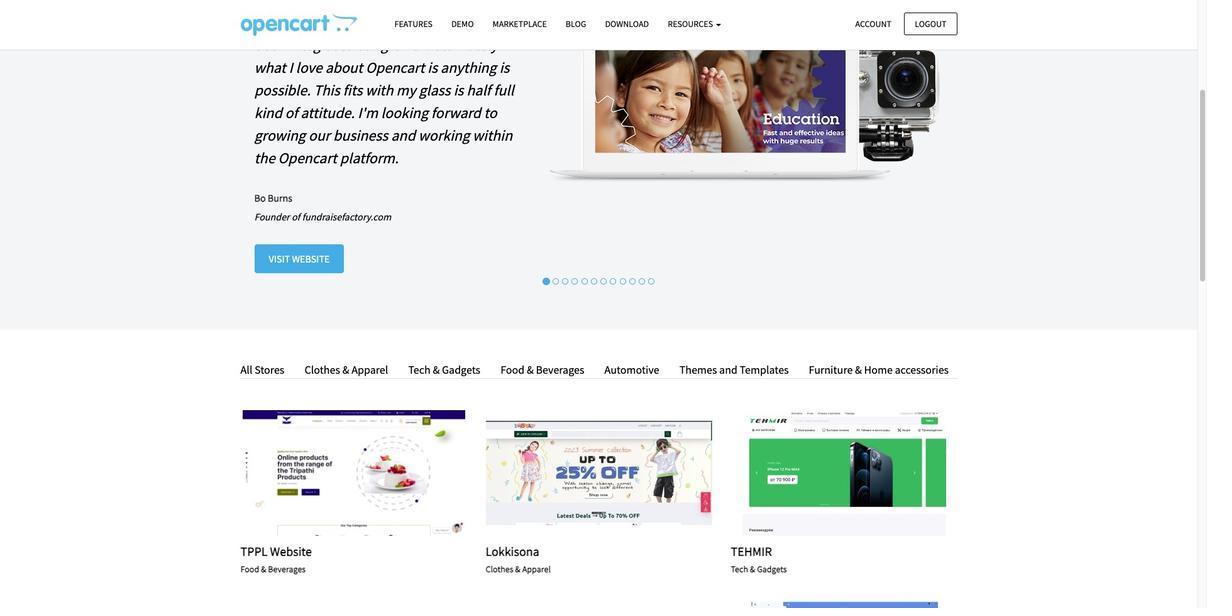 Task type: vqa. For each thing, say whether or not it's contained in the screenshot.
the left WITH
no



Task type: locate. For each thing, give the bounding box(es) containing it.
food
[[501, 362, 525, 377], [240, 564, 259, 575]]

website right visit
[[292, 252, 330, 265]]

bo
[[254, 192, 266, 204]]

website inside visit website link
[[292, 252, 330, 265]]

2 horizontal spatial view
[[809, 468, 833, 479]]

download
[[605, 18, 649, 30]]

1 horizontal spatial project
[[591, 468, 633, 479]]

0 horizontal spatial view
[[319, 468, 342, 479]]

themes
[[679, 362, 717, 377]]

view
[[319, 468, 342, 479], [564, 468, 588, 479], [809, 468, 833, 479]]

opencart - showcase image
[[240, 13, 357, 36]]

0 horizontal spatial apparel
[[352, 362, 388, 377]]

0 vertical spatial gadgets
[[442, 362, 480, 377]]

all stores
[[240, 362, 284, 377]]

3 view from the left
[[809, 468, 833, 479]]

2 horizontal spatial view project link
[[809, 467, 879, 481]]

1 horizontal spatial gadgets
[[757, 564, 787, 575]]

0 vertical spatial website
[[292, 252, 330, 265]]

0 vertical spatial beverages
[[536, 362, 584, 377]]

stores
[[255, 362, 284, 377]]

of
[[292, 211, 300, 223]]

furniture
[[809, 362, 853, 377]]

1 vertical spatial beverages
[[268, 564, 306, 575]]

resources
[[668, 18, 715, 30]]

tppl
[[240, 544, 268, 559]]

1 vertical spatial gadgets
[[757, 564, 787, 575]]

marketplace
[[493, 18, 547, 30]]

0 horizontal spatial view project
[[319, 468, 388, 479]]

view project link for tehmir
[[809, 467, 879, 481]]

visit website link
[[254, 244, 344, 273]]

view project for tppl website
[[319, 468, 388, 479]]

0 horizontal spatial clothes
[[305, 362, 340, 377]]

0 horizontal spatial beverages
[[268, 564, 306, 575]]

view for tppl website
[[319, 468, 342, 479]]

themes and templates
[[679, 362, 789, 377]]

view project
[[319, 468, 388, 479], [564, 468, 633, 479], [809, 468, 879, 479]]

founder of fundraisefactory.com
[[254, 211, 391, 223]]

&
[[342, 362, 349, 377], [433, 362, 440, 377], [527, 362, 534, 377], [855, 362, 862, 377], [261, 564, 266, 575], [515, 564, 520, 575], [750, 564, 755, 575]]

3 view project link from the left
[[809, 467, 879, 481]]

2 horizontal spatial view project
[[809, 468, 879, 479]]

0 vertical spatial food
[[501, 362, 525, 377]]

2 view from the left
[[564, 468, 588, 479]]

website for visit
[[292, 252, 330, 265]]

website right tppl
[[270, 544, 312, 559]]

1 horizontal spatial tech
[[731, 564, 748, 575]]

visit website
[[269, 252, 330, 265]]

tehmir tech & gadgets
[[731, 544, 787, 575]]

0 horizontal spatial project
[[345, 468, 388, 479]]

lokkisona image
[[486, 411, 712, 536]]

blog
[[566, 18, 586, 30]]

3 view project from the left
[[809, 468, 879, 479]]

project
[[345, 468, 388, 479], [591, 468, 633, 479], [836, 468, 879, 479]]

0 horizontal spatial view project link
[[319, 467, 388, 481]]

tech & gadgets
[[408, 362, 480, 377]]

marketplace link
[[483, 13, 556, 35]]

clothes & apparel
[[305, 362, 388, 377]]

mi cienaga shop image
[[731, 602, 957, 609]]

1 view project link from the left
[[319, 467, 388, 481]]

0 vertical spatial apparel
[[352, 362, 388, 377]]

website for tppl
[[270, 544, 312, 559]]

gadgets
[[442, 362, 480, 377], [757, 564, 787, 575]]

& inside tehmir tech & gadgets
[[750, 564, 755, 575]]

1 view from the left
[[319, 468, 342, 479]]

website inside tppl website food & beverages
[[270, 544, 312, 559]]

2 view project from the left
[[564, 468, 633, 479]]

tech
[[408, 362, 431, 377], [731, 564, 748, 575]]

1 horizontal spatial apparel
[[522, 564, 551, 575]]

1 vertical spatial clothes
[[486, 564, 513, 575]]

1 horizontal spatial view project link
[[564, 467, 633, 481]]

1 horizontal spatial view
[[564, 468, 588, 479]]

clothes
[[305, 362, 340, 377], [486, 564, 513, 575]]

templates
[[740, 362, 789, 377]]

2 horizontal spatial project
[[836, 468, 879, 479]]

download link
[[596, 13, 658, 35]]

2 project from the left
[[591, 468, 633, 479]]

accessories
[[895, 362, 949, 377]]

1 view project from the left
[[319, 468, 388, 479]]

view project link
[[319, 467, 388, 481], [564, 467, 633, 481], [809, 467, 879, 481]]

fundraisefactory.com
[[302, 211, 391, 223]]

1 horizontal spatial view project
[[564, 468, 633, 479]]

0 horizontal spatial tech
[[408, 362, 431, 377]]

2 view project link from the left
[[564, 467, 633, 481]]

1 horizontal spatial clothes
[[486, 564, 513, 575]]

automotive link
[[595, 361, 669, 379]]

clothes right stores
[[305, 362, 340, 377]]

1 vertical spatial apparel
[[522, 564, 551, 575]]

beverages
[[536, 362, 584, 377], [268, 564, 306, 575]]

0 horizontal spatial gadgets
[[442, 362, 480, 377]]

1 vertical spatial website
[[270, 544, 312, 559]]

furniture & home accessories link
[[799, 361, 949, 379]]

visit
[[269, 252, 290, 265]]

apparel inside clothes & apparel link
[[352, 362, 388, 377]]

0 vertical spatial tech
[[408, 362, 431, 377]]

& inside tppl website food & beverages
[[261, 564, 266, 575]]

1 project from the left
[[345, 468, 388, 479]]

all
[[240, 362, 252, 377]]

website
[[292, 252, 330, 265], [270, 544, 312, 559]]

clothes inside lokkisona clothes & apparel
[[486, 564, 513, 575]]

founder
[[254, 211, 290, 223]]

1 vertical spatial tech
[[731, 564, 748, 575]]

apparel
[[352, 362, 388, 377], [522, 564, 551, 575]]

burns
[[268, 192, 292, 204]]

food & beverages link
[[491, 361, 594, 379]]

0 horizontal spatial food
[[240, 564, 259, 575]]

clothes down the lokkisona
[[486, 564, 513, 575]]

tech inside 'link'
[[408, 362, 431, 377]]

1 vertical spatial food
[[240, 564, 259, 575]]

clothes & apparel link
[[295, 361, 398, 379]]

3 project from the left
[[836, 468, 879, 479]]

1 horizontal spatial beverages
[[536, 362, 584, 377]]



Task type: describe. For each thing, give the bounding box(es) containing it.
food & beverages
[[501, 362, 584, 377]]

tppl website food & beverages
[[240, 544, 312, 575]]

view for tehmir
[[809, 468, 833, 479]]

gadgets inside tehmir tech & gadgets
[[757, 564, 787, 575]]

food inside tppl website food & beverages
[[240, 564, 259, 575]]

resources link
[[658, 13, 730, 35]]

account link
[[845, 12, 902, 35]]

account
[[855, 18, 892, 29]]

view for lokkisona
[[564, 468, 588, 479]]

project for tppl website
[[345, 468, 388, 479]]

beverages inside tppl website food & beverages
[[268, 564, 306, 575]]

tehmir image
[[731, 411, 957, 536]]

view project for lokkisona
[[564, 468, 633, 479]]

& inside 'link'
[[433, 362, 440, 377]]

home
[[864, 362, 893, 377]]

and
[[719, 362, 737, 377]]

tehmir
[[731, 544, 772, 559]]

automotive
[[604, 362, 659, 377]]

tech inside tehmir tech & gadgets
[[731, 564, 748, 575]]

gadgets inside 'link'
[[442, 362, 480, 377]]

view project link for lokkisona
[[564, 467, 633, 481]]

view project for tehmir
[[809, 468, 879, 479]]

blog link
[[556, 13, 596, 35]]

furniture & home accessories
[[809, 362, 949, 377]]

view project link for tppl website
[[319, 467, 388, 481]]

demo link
[[442, 13, 483, 35]]

project for tehmir
[[836, 468, 879, 479]]

bo burns
[[254, 192, 292, 204]]

logout link
[[904, 12, 957, 35]]

tppl website image
[[240, 411, 467, 536]]

lokkisona
[[486, 544, 539, 559]]

lokkisona clothes & apparel
[[486, 544, 551, 575]]

& inside lokkisona clothes & apparel
[[515, 564, 520, 575]]

features
[[394, 18, 433, 30]]

logout
[[915, 18, 946, 29]]

themes and templates link
[[670, 361, 798, 379]]

project for lokkisona
[[591, 468, 633, 479]]

1 horizontal spatial food
[[501, 362, 525, 377]]

tech & gadgets link
[[399, 361, 490, 379]]

features link
[[385, 13, 442, 35]]

apparel inside lokkisona clothes & apparel
[[522, 564, 551, 575]]

0 vertical spatial clothes
[[305, 362, 340, 377]]

all stores link
[[240, 361, 294, 379]]

demo
[[451, 18, 474, 30]]



